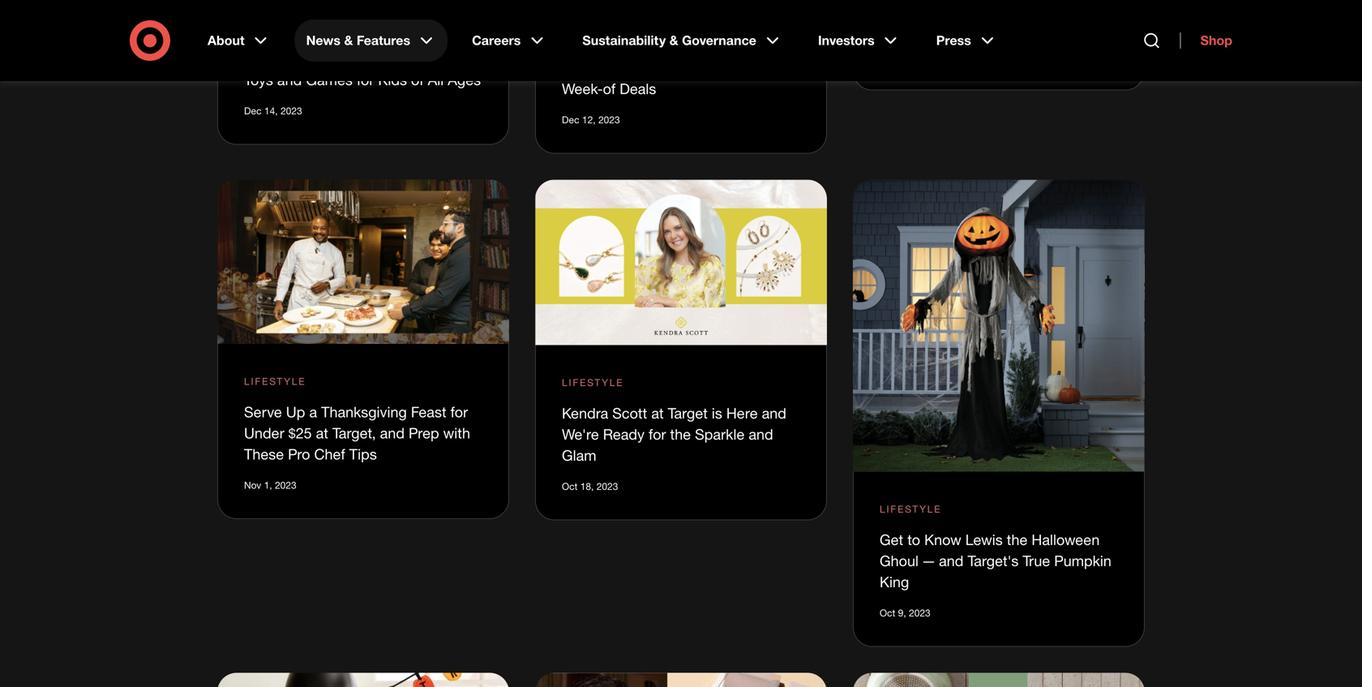Task type: vqa. For each thing, say whether or not it's contained in the screenshot.
the Serve Up a Thanksgiving Feast for Under $25 at Target, and Prep with These Pro Chef Tips link
yes



Task type: describe. For each thing, give the bounding box(es) containing it.
dec for dec 14, 2023
[[244, 105, 262, 117]]

and inside the serve up a thanksgiving feast for under $25 at target, and prep with these pro chef tips
[[380, 424, 405, 442]]

about
[[208, 32, 245, 48]]

get to know lewis the halloween ghoul — and target's true pumpkin king
[[880, 531, 1112, 591]]

shop link
[[1181, 32, 1233, 49]]

to inside we're bringing target to *life* with toys and games for kids of all ages
[[387, 50, 400, 67]]

and down here
[[749, 425, 774, 443]]

2023 for get to know lewis the halloween ghoul — and target's true pumpkin king
[[909, 607, 931, 619]]

news & features
[[306, 32, 411, 48]]

12,
[[582, 114, 596, 126]]

games
[[306, 71, 353, 88]]

and inside we're bringing target to *life* with toys and games for kids of all ages
[[277, 71, 302, 88]]

sustainability & governance
[[583, 32, 757, 48]]

all
[[428, 71, 444, 88]]

three kendra scott necklaces; kendra scott wearing a yellow top; and kendra scott earrings and necklace. image
[[535, 180, 828, 345]]

serve
[[244, 403, 282, 421]]

incredible
[[626, 59, 690, 76]]

about link
[[196, 19, 282, 62]]

here
[[727, 404, 758, 422]]

press link
[[925, 19, 1009, 62]]

lifestyle for kendra
[[562, 376, 624, 389]]

we're
[[244, 50, 280, 67]]

the inside kendra scott at target is here and we're ready for the sparkle and glam
[[671, 425, 691, 443]]

last-
[[562, 0, 596, 13]]

christmas
[[718, 38, 785, 55]]

last-minute shoppers, this one's for you: extended holiday hours and delivery as late as christmas eve, plus incredible gift ideas and week-of deals
[[562, 0, 786, 97]]

nov 1, 2023
[[244, 479, 297, 491]]

tips
[[349, 446, 377, 463]]

and right here
[[762, 404, 787, 422]]

last-minute shoppers, this one's for you: extended holiday hours and delivery as late as christmas eve, plus incredible gift ideas and week-of deals link
[[562, 0, 786, 97]]

& for governance
[[670, 32, 679, 48]]

we're bringing target to *life* with toys and games for kids of all ages link
[[244, 50, 481, 88]]

ghoul
[[880, 552, 919, 570]]

lifestyle link for kendra
[[562, 375, 624, 390]]

hours
[[736, 17, 775, 34]]

at inside the serve up a thanksgiving feast for under $25 at target, and prep with these pro chef tips
[[316, 424, 329, 442]]

holiday
[[683, 17, 732, 34]]

investors link
[[807, 19, 912, 62]]

kids
[[378, 71, 407, 88]]

of inside we're bringing target to *life* with toys and games for kids of all ages
[[411, 71, 424, 88]]

plus
[[593, 59, 622, 76]]

oct for kendra scott at target is here and we're ready for the sparkle and glam
[[562, 480, 578, 492]]

a
[[309, 403, 317, 421]]

for inside the serve up a thanksgiving feast for under $25 at target, and prep with these pro chef tips
[[451, 403, 468, 421]]

lifestyle for we're
[[244, 22, 306, 34]]

pro
[[288, 446, 310, 463]]

lifestyle link for get
[[880, 502, 942, 516]]

18,
[[581, 480, 594, 492]]

at inside kendra scott at target is here and we're ready for the sparkle and glam
[[652, 404, 664, 422]]

we're bringing target to *life* with toys and games for kids of all ages
[[244, 50, 481, 88]]

kendra scott at target is here and we're ready for the sparkle and glam link
[[562, 404, 787, 464]]

*life*
[[404, 50, 438, 67]]

dec for dec 12, 2023
[[562, 114, 580, 126]]

late
[[667, 38, 695, 55]]

9,
[[899, 607, 907, 619]]

these
[[244, 446, 284, 463]]

investors
[[819, 32, 875, 48]]

shoppers,
[[645, 0, 712, 13]]

pumpkin
[[1055, 552, 1112, 570]]

toys
[[244, 71, 273, 88]]

with inside we're bringing target to *life* with toys and games for kids of all ages
[[442, 50, 469, 67]]

features
[[357, 32, 411, 48]]

serve up a thanksgiving feast for under $25 at target, and prep with these pro chef tips link
[[244, 403, 471, 463]]

lifestyle for serve
[[244, 375, 306, 388]]

glam
[[562, 446, 597, 464]]

up
[[286, 403, 305, 421]]

target,
[[333, 424, 376, 442]]

know
[[925, 531, 962, 548]]

you:
[[584, 17, 612, 34]]

sparkle
[[695, 425, 745, 443]]

lifestyle link for serve
[[244, 374, 306, 389]]

2023 for serve up a thanksgiving feast for under $25 at target, and prep with these pro chef tips
[[275, 479, 297, 491]]

2023 for we're bringing target to *life* with toys and games for kids of all ages
[[281, 105, 302, 117]]

for inside last-minute shoppers, this one's for you: extended holiday hours and delivery as late as christmas eve, plus incredible gift ideas and week-of deals
[[562, 17, 580, 34]]

oct 9, 2023
[[880, 607, 931, 619]]

eve,
[[562, 59, 589, 76]]

lifestyle for get
[[880, 503, 942, 515]]

halloween
[[1032, 531, 1100, 548]]

kendra
[[562, 404, 609, 422]]

press
[[937, 32, 972, 48]]

a grinning lewis the halloween ghoul stands in front of a house. image
[[853, 180, 1146, 472]]

week-
[[562, 80, 603, 97]]

2023 for kendra scott at target is here and we're ready for the sparkle and glam
[[597, 480, 619, 492]]



Task type: locate. For each thing, give the bounding box(es) containing it.
for right ready in the left bottom of the page
[[649, 425, 666, 443]]

with
[[442, 50, 469, 67], [443, 424, 471, 442]]

and left prep
[[380, 424, 405, 442]]

minute
[[596, 0, 640, 13]]

oct 18, 2023
[[562, 480, 619, 492]]

we're
[[562, 425, 599, 443]]

lifestyle up get
[[880, 503, 942, 515]]

target left is on the right bottom of the page
[[668, 404, 708, 422]]

this
[[716, 0, 743, 13]]

serve up a thanksgiving feast for under $25 at target, and prep with these pro chef tips
[[244, 403, 471, 463]]

14,
[[264, 105, 278, 117]]

with up ages
[[442, 50, 469, 67]]

nov
[[244, 479, 261, 491]]

1 vertical spatial the
[[1007, 531, 1028, 548]]

oct left "9,"
[[880, 607, 896, 619]]

and down bringing
[[277, 71, 302, 88]]

2023 right "12,"
[[599, 114, 620, 126]]

0 horizontal spatial &
[[344, 32, 353, 48]]

news
[[306, 32, 341, 48]]

1 horizontal spatial the
[[1007, 531, 1028, 548]]

with inside the serve up a thanksgiving feast for under $25 at target, and prep with these pro chef tips
[[443, 424, 471, 442]]

and right —
[[940, 552, 964, 570]]

of inside last-minute shoppers, this one's for you: extended holiday hours and delivery as late as christmas eve, plus incredible gift ideas and week-of deals
[[603, 80, 616, 97]]

sustainability & governance link
[[571, 19, 794, 62]]

lifestyle link up we're in the left top of the page
[[244, 21, 306, 35]]

and
[[562, 38, 587, 55], [761, 59, 786, 76], [277, 71, 302, 88], [762, 404, 787, 422], [380, 424, 405, 442], [749, 425, 774, 443], [940, 552, 964, 570]]

careers link
[[461, 19, 558, 62]]

oct left 18,
[[562, 480, 578, 492]]

as down holiday
[[699, 38, 714, 55]]

target inside we're bringing target to *life* with toys and games for kids of all ages
[[343, 50, 383, 67]]

lifestyle up we're in the left top of the page
[[244, 22, 306, 34]]

prep
[[409, 424, 439, 442]]

1,
[[264, 479, 272, 491]]

to right get
[[908, 531, 921, 548]]

as up incredible
[[648, 38, 663, 55]]

1 horizontal spatial as
[[699, 38, 714, 55]]

lifestyle link up get
[[880, 502, 942, 516]]

0 horizontal spatial the
[[671, 425, 691, 443]]

1 vertical spatial at
[[316, 424, 329, 442]]

2 & from the left
[[670, 32, 679, 48]]

for inside kendra scott at target is here and we're ready for the sparkle and glam
[[649, 425, 666, 443]]

bringing
[[284, 50, 339, 67]]

dec 12, 2023
[[562, 114, 620, 126]]

lifestyle up the kendra
[[562, 376, 624, 389]]

one's
[[747, 0, 783, 13]]

target inside kendra scott at target is here and we're ready for the sparkle and glam
[[668, 404, 708, 422]]

to inside get to know lewis the halloween ghoul — and target's true pumpkin king
[[908, 531, 921, 548]]

scott
[[613, 404, 648, 422]]

1 horizontal spatial oct
[[880, 607, 896, 619]]

dec left 14,
[[244, 105, 262, 117]]

0 vertical spatial at
[[652, 404, 664, 422]]

for left kids
[[357, 71, 374, 88]]

1 horizontal spatial dec
[[562, 114, 580, 126]]

and up eve,
[[562, 38, 587, 55]]

and down christmas
[[761, 59, 786, 76]]

1 horizontal spatial to
[[908, 531, 921, 548]]

get to know lewis the halloween ghoul — and target's true pumpkin king link
[[880, 531, 1112, 591]]

at right scott
[[652, 404, 664, 422]]

1 vertical spatial to
[[908, 531, 921, 548]]

chef
[[314, 446, 345, 463]]

0 horizontal spatial target
[[343, 50, 383, 67]]

target
[[343, 50, 383, 67], [668, 404, 708, 422]]

sustainability
[[583, 32, 666, 48]]

0 horizontal spatial dec
[[244, 105, 262, 117]]

to
[[387, 50, 400, 67], [908, 531, 921, 548]]

$25
[[289, 424, 312, 442]]

oct
[[562, 480, 578, 492], [880, 607, 896, 619]]

extended
[[616, 17, 679, 34]]

of left all
[[411, 71, 424, 88]]

0 vertical spatial target
[[343, 50, 383, 67]]

at right $25
[[316, 424, 329, 442]]

news & features link
[[295, 19, 448, 62]]

ideas
[[722, 59, 757, 76]]

&
[[344, 32, 353, 48], [670, 32, 679, 48]]

governance
[[682, 32, 757, 48]]

1 horizontal spatial at
[[652, 404, 664, 422]]

2023 right 1,
[[275, 479, 297, 491]]

dec 14, 2023
[[244, 105, 302, 117]]

as
[[648, 38, 663, 55], [699, 38, 714, 55]]

at
[[652, 404, 664, 422], [316, 424, 329, 442]]

1 vertical spatial with
[[443, 424, 471, 442]]

& for features
[[344, 32, 353, 48]]

2 as from the left
[[699, 38, 714, 55]]

0 vertical spatial the
[[671, 425, 691, 443]]

0 horizontal spatial at
[[316, 424, 329, 442]]

1 horizontal spatial &
[[670, 32, 679, 48]]

lifestyle up serve at the bottom
[[244, 375, 306, 388]]

lewis
[[966, 531, 1003, 548]]

0 horizontal spatial oct
[[562, 480, 578, 492]]

1 vertical spatial oct
[[880, 607, 896, 619]]

the up true
[[1007, 531, 1028, 548]]

lifestyle link
[[244, 21, 306, 35], [244, 374, 306, 389], [562, 375, 624, 390], [880, 502, 942, 516]]

ages
[[448, 71, 481, 88]]

gift
[[694, 59, 718, 76]]

lifestyle link up the kendra
[[562, 375, 624, 390]]

true
[[1023, 552, 1051, 570]]

1 & from the left
[[344, 32, 353, 48]]

0 horizontal spatial to
[[387, 50, 400, 67]]

1 horizontal spatial of
[[603, 80, 616, 97]]

dec left "12,"
[[562, 114, 580, 126]]

with right prep
[[443, 424, 471, 442]]

—
[[923, 552, 936, 570]]

2023 right 18,
[[597, 480, 619, 492]]

2023 right 14,
[[281, 105, 302, 117]]

thanksgiving
[[321, 403, 407, 421]]

target's
[[968, 552, 1019, 570]]

2023 right "9,"
[[909, 607, 931, 619]]

for down last-
[[562, 17, 580, 34]]

for right feast
[[451, 403, 468, 421]]

the left sparkle
[[671, 425, 691, 443]]

kendra scott at target is here and we're ready for the sparkle and glam
[[562, 404, 787, 464]]

lifestyle link up serve at the bottom
[[244, 374, 306, 389]]

under
[[244, 424, 285, 442]]

0 vertical spatial to
[[387, 50, 400, 67]]

0 horizontal spatial of
[[411, 71, 424, 88]]

0 vertical spatial oct
[[562, 480, 578, 492]]

a smiling chef mitchell prepares food dishes alongside two people wearing all black professional attire. image
[[217, 180, 509, 344]]

the inside get to know lewis the halloween ghoul — and target's true pumpkin king
[[1007, 531, 1028, 548]]

1 vertical spatial target
[[668, 404, 708, 422]]

of down plus
[[603, 80, 616, 97]]

get
[[880, 531, 904, 548]]

and inside get to know lewis the halloween ghoul — and target's true pumpkin king
[[940, 552, 964, 570]]

0 vertical spatial with
[[442, 50, 469, 67]]

lifestyle
[[244, 22, 306, 34], [244, 375, 306, 388], [562, 376, 624, 389], [880, 503, 942, 515]]

the
[[671, 425, 691, 443], [1007, 531, 1028, 548]]

lifestyle link for we're
[[244, 21, 306, 35]]

for inside we're bringing target to *life* with toys and games for kids of all ages
[[357, 71, 374, 88]]

feast
[[411, 403, 447, 421]]

careers
[[472, 32, 521, 48]]

shop
[[1201, 32, 1233, 48]]

is
[[712, 404, 723, 422]]

king
[[880, 573, 910, 591]]

0 horizontal spatial as
[[648, 38, 663, 55]]

dec
[[244, 105, 262, 117], [562, 114, 580, 126]]

delivery
[[591, 38, 643, 55]]

to down features
[[387, 50, 400, 67]]

target down the news & features
[[343, 50, 383, 67]]

ready
[[603, 425, 645, 443]]

1 horizontal spatial target
[[668, 404, 708, 422]]

1 as from the left
[[648, 38, 663, 55]]

of
[[411, 71, 424, 88], [603, 80, 616, 97]]

deals
[[620, 80, 657, 97]]

oct for get to know lewis the halloween ghoul — and target's true pumpkin king
[[880, 607, 896, 619]]



